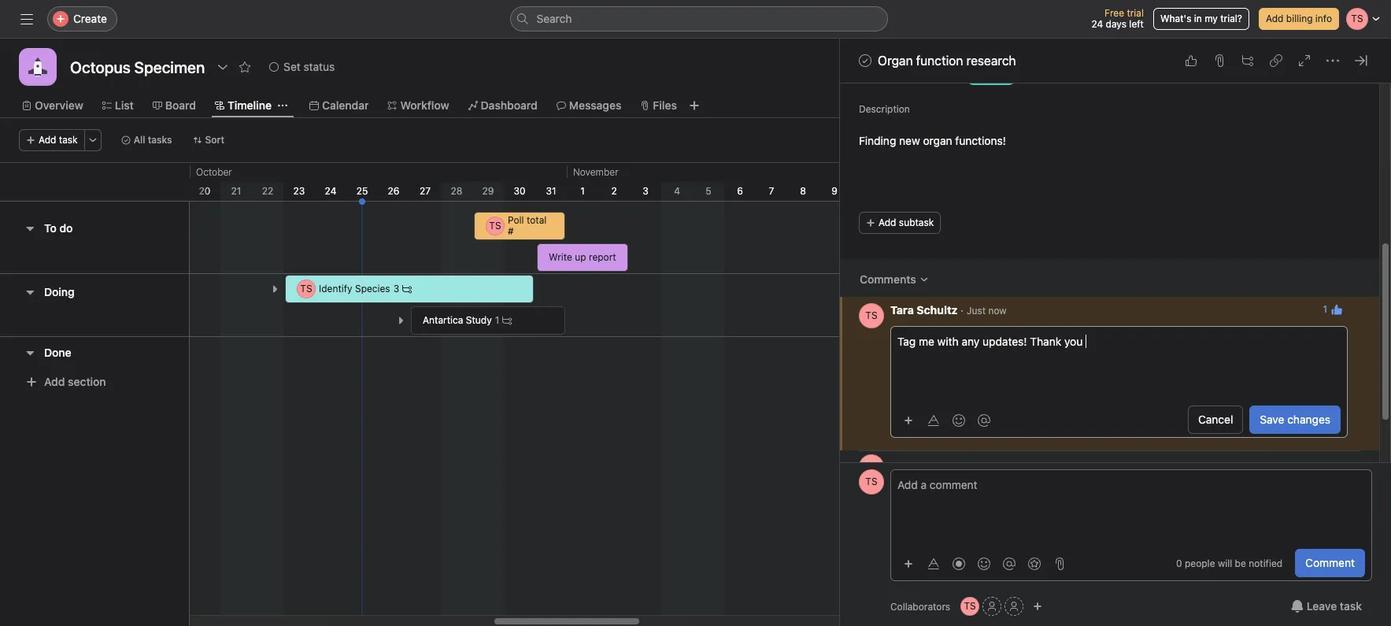Task type: describe. For each thing, give the bounding box(es) containing it.
add for add billing info
[[1266, 13, 1284, 24]]

0 horizontal spatial 24
[[325, 185, 337, 197]]

full screen image
[[1299, 54, 1311, 67]]

22
[[262, 185, 273, 197]]

notified
[[1249, 558, 1283, 569]]

function
[[916, 54, 963, 68]]

be
[[1235, 558, 1247, 569]]

24 inside free trial 24 days left
[[1092, 18, 1104, 30]]

add billing info
[[1266, 13, 1333, 24]]

toolbar for comment
[[898, 552, 1071, 575]]

record a video image
[[953, 557, 966, 570]]

workflow
[[400, 98, 449, 112]]

create button
[[47, 6, 117, 32]]

list link
[[102, 97, 134, 114]]

main content containing finding new organ functions!
[[840, 0, 1392, 546]]

doing button
[[44, 278, 75, 306]]

what's in my trial? button
[[1154, 8, 1250, 30]]

organ
[[878, 54, 913, 68]]

save changes button
[[1250, 406, 1341, 434]]

leftcount image
[[503, 316, 512, 325]]

finding
[[859, 134, 897, 147]]

add subtask image
[[1242, 54, 1255, 67]]

expand sidebar image
[[20, 13, 33, 25]]

Completed checkbox
[[856, 51, 875, 70]]

this
[[1004, 460, 1023, 473]]

add section button
[[19, 368, 112, 396]]

calendar link
[[309, 97, 369, 114]]

0 vertical spatial 8
[[800, 185, 806, 197]]

free
[[1105, 7, 1125, 19]]

tara schultz link for ·
[[891, 303, 958, 317]]

minutes
[[1066, 461, 1101, 473]]

organ function research dialog
[[840, 0, 1392, 626]]

27
[[420, 185, 431, 197]]

1 inside november 1
[[581, 185, 585, 197]]

tab actions image
[[278, 101, 287, 110]]

status
[[304, 60, 335, 73]]

attach a file or paste an image image
[[1054, 557, 1066, 570]]

23
[[293, 185, 305, 197]]

to do
[[44, 221, 73, 235]]

more actions for this task image
[[1327, 54, 1340, 67]]

schultz for created
[[917, 460, 958, 473]]

all tasks button
[[114, 129, 179, 151]]

up
[[575, 251, 586, 263]]

add or remove collaborators image
[[1033, 602, 1043, 611]]

workflow link
[[388, 97, 449, 114]]

7
[[769, 185, 774, 197]]

trial?
[[1221, 13, 1243, 24]]

tara for created
[[891, 460, 914, 473]]

identify species
[[319, 283, 390, 295]]

schultz for ·
[[917, 303, 958, 317]]

2 vertical spatial ts button
[[961, 597, 980, 616]]

task for leave task
[[1340, 599, 1362, 613]]

timeline
[[228, 98, 272, 112]]

tara schultz · just now
[[891, 303, 1007, 317]]

29
[[482, 185, 494, 197]]

collapse task list for the section to do image
[[24, 222, 36, 235]]

emoji image
[[953, 414, 966, 426]]

add subtask button
[[859, 212, 941, 234]]

28
[[451, 185, 463, 197]]

set status
[[284, 60, 335, 73]]

october
[[196, 166, 232, 178]]

organ function research
[[878, 54, 1016, 68]]

timeline link
[[215, 97, 272, 114]]

more actions image
[[88, 135, 97, 145]]

add for add task
[[39, 134, 56, 146]]

tara schultz created this task · 8 minutes ago
[[891, 460, 1120, 473]]

just
[[967, 305, 986, 317]]

set status button
[[262, 56, 342, 78]]

sort
[[205, 134, 225, 146]]

updates!
[[983, 335, 1027, 348]]

collapse task list for the section doing image
[[24, 286, 36, 298]]

days
[[1106, 18, 1127, 30]]

tara for ·
[[891, 303, 914, 317]]

board link
[[153, 97, 196, 114]]

tag me with any updates! thank you
[[898, 335, 1086, 348]]

description
[[859, 103, 910, 115]]

add task button
[[19, 129, 85, 151]]

toolbar for save changes
[[898, 408, 999, 431]]

task for add task
[[59, 134, 78, 146]]

what's
[[1161, 13, 1192, 24]]

insert an object image
[[904, 415, 914, 425]]

add for add section
[[44, 375, 65, 388]]

leave task button
[[1281, 592, 1373, 621]]

subtask
[[899, 217, 934, 228]]

section
[[68, 375, 106, 388]]

2
[[611, 185, 617, 197]]

formatting image
[[928, 414, 940, 426]]

save
[[1260, 413, 1285, 426]]

5
[[706, 185, 712, 197]]

insert an object image
[[904, 559, 914, 568]]

0 likes. click to like this task image
[[1185, 54, 1198, 67]]

overview
[[35, 98, 83, 112]]

1 horizontal spatial 3
[[643, 185, 649, 197]]

new
[[899, 134, 920, 147]]

dashboard link
[[468, 97, 538, 114]]

changes
[[1288, 413, 1331, 426]]

comments
[[860, 272, 916, 286]]

identify
[[319, 283, 353, 295]]

at mention image
[[1003, 557, 1016, 570]]

left
[[1130, 18, 1144, 30]]

tag
[[898, 335, 916, 348]]

cancel button
[[1188, 406, 1244, 434]]



Task type: locate. For each thing, give the bounding box(es) containing it.
1 vertical spatial 8
[[1057, 461, 1063, 473]]

total
[[527, 214, 547, 226]]

0 vertical spatial schultz
[[917, 303, 958, 317]]

schultz left created on the bottom right of the page
[[917, 460, 958, 473]]

all tasks
[[134, 134, 172, 146]]

tara
[[891, 303, 914, 317], [891, 460, 914, 473]]

trial
[[1127, 7, 1144, 19]]

show options image
[[217, 61, 229, 73]]

study
[[466, 314, 492, 326]]

0 vertical spatial ·
[[961, 303, 964, 317]]

31
[[546, 185, 556, 197]]

at mention image
[[978, 414, 991, 426]]

antartica study
[[423, 314, 492, 326]]

board
[[165, 98, 196, 112]]

set
[[284, 60, 301, 73]]

schultz up me
[[917, 303, 958, 317]]

create
[[73, 12, 107, 25]]

0 horizontal spatial 1
[[495, 314, 500, 326]]

files link
[[641, 97, 677, 114]]

add down overview link at the left of the page
[[39, 134, 56, 146]]

poll
[[508, 214, 524, 226]]

2 tara schultz link from the top
[[891, 460, 958, 473]]

add billing info button
[[1259, 8, 1340, 30]]

messages link
[[557, 97, 622, 114]]

1 toolbar from the top
[[898, 408, 999, 431]]

2 toolbar from the top
[[898, 552, 1071, 575]]

· left just
[[961, 303, 964, 317]]

add left 'subtask'
[[879, 217, 897, 228]]

report
[[589, 251, 616, 263]]

8 inside tara schultz created this task · 8 minutes ago
[[1057, 461, 1063, 473]]

to do button
[[44, 214, 73, 243]]

0 horizontal spatial 8
[[800, 185, 806, 197]]

november 1
[[573, 166, 619, 197]]

leave task
[[1307, 599, 1362, 613]]

24 left the days at the right of page
[[1092, 18, 1104, 30]]

copy task link image
[[1270, 54, 1283, 67]]

tara down insert an object icon
[[891, 460, 914, 473]]

add for add subtask
[[879, 217, 897, 228]]

to
[[44, 221, 57, 235]]

poll total #
[[508, 214, 547, 237]]

tara schultz link
[[891, 303, 958, 317], [891, 460, 958, 473]]

1 horizontal spatial ·
[[1051, 460, 1054, 473]]

1 horizontal spatial 24
[[1092, 18, 1104, 30]]

doing
[[44, 285, 75, 298]]

1 vertical spatial schultz
[[917, 460, 958, 473]]

#
[[508, 225, 514, 237]]

2 vertical spatial task
[[1340, 599, 1362, 613]]

ts button
[[859, 303, 884, 328], [859, 469, 884, 495], [961, 597, 980, 616]]

0 horizontal spatial ·
[[961, 303, 964, 317]]

3
[[643, 185, 649, 197], [393, 283, 399, 295]]

21
[[231, 185, 241, 197]]

collapse task list for the section done image
[[24, 346, 36, 359]]

write up report
[[549, 251, 616, 263]]

organ
[[923, 134, 953, 147]]

1 horizontal spatial task
[[1026, 460, 1048, 473]]

add task
[[39, 134, 78, 146]]

26
[[388, 185, 400, 197]]

now
[[989, 305, 1007, 317]]

8 left "minutes" at bottom
[[1057, 461, 1063, 473]]

completed image
[[856, 51, 875, 70]]

0 vertical spatial toolbar
[[898, 408, 999, 431]]

all
[[134, 134, 145, 146]]

tara schultz link down formatting image
[[891, 460, 958, 473]]

0
[[1177, 558, 1183, 569]]

1 vertical spatial ·
[[1051, 460, 1054, 473]]

6
[[737, 185, 743, 197]]

1 tara from the top
[[891, 303, 914, 317]]

done
[[44, 345, 71, 359]]

0 vertical spatial tara schultz link
[[891, 303, 958, 317]]

2 schultz from the top
[[917, 460, 958, 473]]

comment button
[[1296, 549, 1366, 577]]

my
[[1205, 13, 1218, 24]]

sort button
[[185, 129, 232, 151]]

25
[[356, 185, 368, 197]]

1 vertical spatial tara schultz link
[[891, 460, 958, 473]]

1 vertical spatial tara
[[891, 460, 914, 473]]

task right leave
[[1340, 599, 1362, 613]]

tara schultz link up me
[[891, 303, 958, 317]]

leftcount image
[[403, 284, 412, 294]]

0 vertical spatial tara
[[891, 303, 914, 317]]

search button
[[510, 6, 888, 32]]

1 horizontal spatial 8
[[1057, 461, 1063, 473]]

species
[[355, 283, 390, 295]]

write
[[549, 251, 572, 263]]

1 inside 1 button
[[1323, 303, 1328, 315]]

1 vertical spatial toolbar
[[898, 552, 1071, 575]]

· left "minutes" at bottom
[[1051, 460, 1054, 473]]

20
[[199, 185, 211, 197]]

research
[[967, 54, 1016, 68]]

1 horizontal spatial 1
[[581, 185, 585, 197]]

None text field
[[66, 53, 209, 81]]

24 right 23
[[325, 185, 337, 197]]

rocket image
[[28, 57, 47, 76]]

0 vertical spatial 24
[[1092, 18, 1104, 30]]

leave
[[1307, 599, 1337, 613]]

show subtasks for task identify species image
[[270, 284, 280, 294]]

do
[[59, 221, 73, 235]]

1 vertical spatial 24
[[325, 185, 337, 197]]

1 tara schultz link from the top
[[891, 303, 958, 317]]

main content
[[840, 0, 1392, 546]]

appreciations image
[[1029, 557, 1041, 570]]

created
[[961, 460, 1001, 473]]

add tab image
[[688, 99, 701, 112]]

show subtasks for task antartica study image
[[396, 316, 406, 325]]

me
[[919, 335, 935, 348]]

collaborators
[[891, 601, 951, 612]]

list
[[115, 98, 134, 112]]

·
[[961, 303, 964, 317], [1051, 460, 1054, 473]]

close details image
[[1355, 54, 1368, 67]]

search
[[537, 12, 572, 25]]

comment
[[1306, 556, 1355, 569]]

3 left leftcount icon
[[393, 283, 399, 295]]

tara schultz link for created
[[891, 460, 958, 473]]

task right this
[[1026, 460, 1048, 473]]

add down done button
[[44, 375, 65, 388]]

add inside button
[[879, 217, 897, 228]]

schultz
[[917, 303, 958, 317], [917, 460, 958, 473]]

task left "more actions" image
[[59, 134, 78, 146]]

0 vertical spatial 3
[[643, 185, 649, 197]]

formatting image
[[928, 557, 940, 570]]

toolbar
[[898, 408, 999, 431], [898, 552, 1071, 575]]

free trial 24 days left
[[1092, 7, 1144, 30]]

tara down comments dropdown button
[[891, 303, 914, 317]]

2 tara from the top
[[891, 460, 914, 473]]

save changes
[[1260, 413, 1331, 426]]

add section
[[44, 375, 106, 388]]

add inside "button"
[[1266, 13, 1284, 24]]

people
[[1185, 558, 1216, 569]]

will
[[1218, 558, 1233, 569]]

0 horizontal spatial task
[[59, 134, 78, 146]]

with
[[938, 335, 959, 348]]

functions!
[[956, 134, 1006, 147]]

any
[[962, 335, 980, 348]]

0 vertical spatial task
[[59, 134, 78, 146]]

thank
[[1030, 335, 1062, 348]]

1 button
[[1319, 298, 1348, 321]]

1 vertical spatial ts button
[[859, 469, 884, 495]]

emoji image
[[978, 557, 991, 570]]

billing
[[1287, 13, 1313, 24]]

search list box
[[510, 6, 888, 32]]

30
[[514, 185, 526, 197]]

info
[[1316, 13, 1333, 24]]

4
[[674, 185, 680, 197]]

1 vertical spatial task
[[1026, 460, 1048, 473]]

0 horizontal spatial 3
[[393, 283, 399, 295]]

add to starred image
[[239, 61, 251, 73]]

november
[[573, 166, 619, 178]]

3 left 4
[[643, 185, 649, 197]]

1 schultz from the top
[[917, 303, 958, 317]]

2 horizontal spatial 1
[[1323, 303, 1328, 315]]

overview link
[[22, 97, 83, 114]]

2 horizontal spatial task
[[1340, 599, 1362, 613]]

status
[[875, 72, 904, 83]]

tasks
[[148, 134, 172, 146]]

0 vertical spatial ts button
[[859, 303, 884, 328]]

1 vertical spatial 3
[[393, 283, 399, 295]]

8 right 7
[[800, 185, 806, 197]]

attachments: add a file to this task, organ function research image
[[1214, 54, 1226, 67]]

add left the billing
[[1266, 13, 1284, 24]]



Task type: vqa. For each thing, say whether or not it's contained in the screenshot.
'Hide sidebar' image
no



